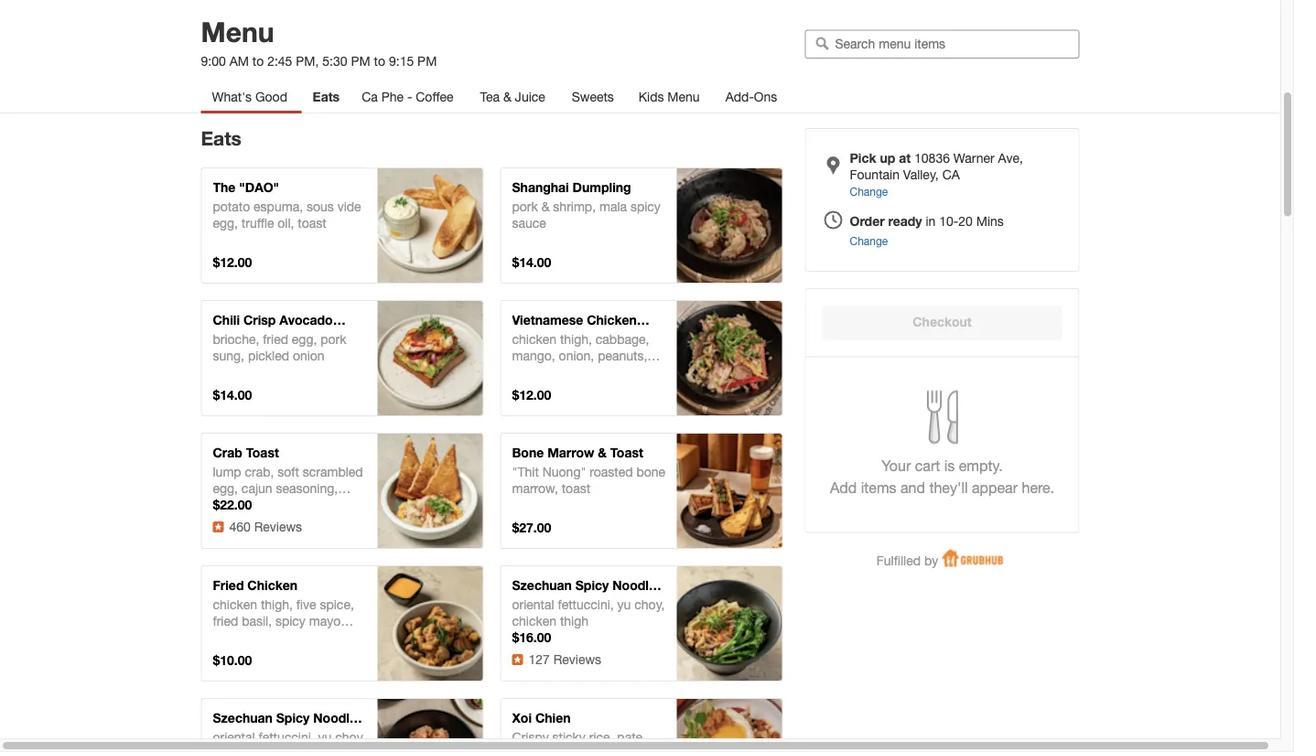 Task type: vqa. For each thing, say whether or not it's contained in the screenshot.


Task type: locate. For each thing, give the bounding box(es) containing it.
0 vertical spatial egg,
[[213, 216, 238, 231]]

1 change button from the top
[[850, 183, 888, 200]]

choy, inside oriental fettuccini, yu choy, shrimp & pork dumplings
[[335, 730, 366, 745]]

1 horizontal spatial spicy
[[575, 578, 609, 593]]

sweets
[[572, 89, 614, 104]]

cart for "thit nuong" roasted bone marrow, toast
[[738, 475, 763, 490]]

toast inside bone marrow & toast "thit nuong" roasted bone marrow, toast
[[610, 445, 643, 460]]

menu
[[201, 15, 274, 48], [668, 89, 700, 104]]

choy, for szechuan spicy noodles and chicken
[[635, 597, 665, 612]]

pick
[[850, 151, 876, 166]]

0 vertical spatial and
[[901, 480, 925, 497]]

pate,
[[617, 730, 646, 745]]

0 vertical spatial pork
[[512, 199, 538, 214]]

1 vertical spatial and
[[512, 594, 535, 610]]

0 vertical spatial szechuan
[[512, 578, 572, 593]]

szechuan for chicken
[[512, 578, 572, 593]]

0 vertical spatial spicy
[[631, 199, 661, 214]]

five up "mayo"
[[296, 597, 316, 612]]

& inside bone marrow & toast "thit nuong" roasted bone marrow, toast
[[598, 445, 607, 460]]

toast for toast
[[562, 481, 590, 496]]

and up shrimp
[[213, 727, 236, 742]]

0 horizontal spatial five
[[296, 597, 316, 612]]

xuong,
[[581, 746, 621, 752]]

1 change from the top
[[850, 185, 888, 198]]

sauce down shanghai
[[512, 216, 546, 231]]

choy,
[[635, 597, 665, 612], [335, 730, 366, 745]]

0 vertical spatial thigh,
[[560, 332, 592, 347]]

and up $16.00
[[512, 594, 535, 610]]

crisp
[[243, 313, 276, 328]]

1 horizontal spatial five
[[336, 0, 356, 7]]

reviews right 127
[[554, 652, 601, 667]]

1 vertical spatial fettuccini,
[[259, 730, 315, 745]]

$12.00 down "truffle"
[[213, 255, 252, 270]]

0 horizontal spatial and
[[213, 727, 236, 742]]

0 vertical spatial chicken
[[512, 332, 556, 347]]

chicken up thigh
[[538, 594, 589, 610]]

$12.00 for chicken thigh, cabbage, mango, onion, peanuts, fish sauce dressing
[[512, 388, 551, 403]]

mala
[[599, 199, 627, 214]]

yu inside oriental fettuccini, yu choy, shrimp & pork dumplings
[[318, 730, 332, 745]]

five
[[336, 0, 356, 7], [296, 597, 316, 612]]

spicy
[[631, 199, 661, 214], [275, 614, 306, 629]]

salad
[[512, 329, 546, 344]]

0 vertical spatial 24 cart image
[[419, 360, 441, 382]]

1 horizontal spatial pork
[[321, 332, 346, 347]]

add to cart for chicken thigh, cabbage, mango, onion, peanuts, fish sauce dressing
[[696, 342, 763, 357]]

pork down dumplings
[[267, 746, 293, 752]]

by
[[924, 553, 938, 568]]

$14.00 up "vietnamese"
[[512, 255, 551, 270]]

& down shanghai
[[542, 199, 550, 214]]

fettuccini, up thigh
[[558, 597, 614, 612]]

spicy inside szechuan spicy noodles and dumplings
[[276, 711, 310, 726]]

1 vertical spatial 24 cart image
[[718, 492, 740, 514]]

1 horizontal spatial $14.00
[[512, 255, 551, 270]]

1 vertical spatial $12.00
[[512, 388, 551, 403]]

thigh, up onion,
[[560, 332, 592, 347]]

spicy for dumplings
[[276, 711, 310, 726]]

cha
[[512, 746, 533, 752]]

2 vertical spatial chicken
[[538, 594, 589, 610]]

$12.00 for potato espuma, sous vide egg, truffle oil, toast
[[213, 255, 252, 270]]

pm right 5:30
[[351, 54, 370, 69]]

chicken inside vietnamese chicken salad
[[587, 313, 637, 328]]

szechuan up shrimp
[[213, 711, 273, 726]]

24 cart image
[[419, 227, 441, 249], [718, 227, 740, 249], [718, 360, 740, 382], [419, 492, 441, 514], [419, 625, 441, 647], [718, 625, 740, 647]]

five inside braised beef tongue, five spice, egg
[[336, 0, 356, 7]]

change button down fountain
[[850, 183, 888, 200]]

roasted
[[590, 464, 633, 480]]

to for chicken thigh, cabbage, mango, onion, peanuts, fish sauce dressing
[[723, 342, 735, 357]]

szechuan up thigh
[[512, 578, 572, 593]]

change down order
[[850, 234, 888, 247]]

menu down braised
[[201, 15, 274, 48]]

noodles for szechuan spicy noodles and dumplings
[[313, 711, 364, 726]]

chicken thigh, cabbage, mango, onion, peanuts, fish sauce dressing
[[512, 332, 649, 380]]

fried left basil,
[[213, 614, 238, 629]]

to for chicken thigh, five spice, fried basil, spicy mayo sauce
[[424, 608, 435, 623]]

0 horizontal spatial pm
[[351, 54, 370, 69]]

fettuccini, up dumplings
[[259, 730, 315, 745]]

spicy
[[575, 578, 609, 593], [276, 711, 310, 726]]

0 horizontal spatial toast
[[213, 497, 242, 513]]

egg, for the "dao"
[[213, 216, 238, 231]]

0 horizontal spatial 24 cart image
[[419, 360, 441, 382]]

chicken inside szechuan spicy noodles and chicken
[[538, 594, 589, 610]]

shrimp,
[[553, 199, 596, 214]]

spicy right basil,
[[275, 614, 306, 629]]

$22.00
[[213, 497, 252, 513]]

1 vertical spatial eats
[[201, 127, 241, 150]]

change button down order
[[850, 232, 888, 249]]

0 vertical spatial five
[[336, 0, 356, 7]]

toast inside bone marrow & toast "thit nuong" roasted bone marrow, toast
[[562, 481, 590, 496]]

1 horizontal spatial choy,
[[635, 597, 665, 612]]

sauce for mango,
[[536, 365, 570, 380]]

$12.00 down fish
[[512, 388, 551, 403]]

onion,
[[559, 348, 594, 363]]

lump
[[213, 464, 241, 480]]

cart
[[439, 210, 463, 225], [738, 210, 763, 225], [439, 342, 463, 357], [738, 342, 763, 357], [439, 475, 463, 490], [738, 475, 763, 490], [439, 608, 463, 623], [738, 608, 763, 623]]

oriental
[[512, 597, 554, 612], [213, 730, 255, 745]]

2 change button from the top
[[850, 232, 888, 249]]

1 vertical spatial menu
[[668, 89, 700, 104]]

toast inside the "dao" potato espuma, sous vide egg, truffle oil, toast
[[298, 216, 327, 231]]

0 horizontal spatial fried
[[213, 614, 238, 629]]

tab list containing what's good
[[201, 81, 857, 113]]

1 vertical spatial thigh,
[[261, 597, 293, 612]]

shanghai dumpling pork & shrimp, mala spicy sauce
[[512, 180, 661, 231]]

add for lump crab, soft scrambled egg, cajun seasoning, toast
[[397, 475, 420, 490]]

0 vertical spatial toast
[[298, 216, 327, 231]]

xoi chien crispy sticky rice, pate, cha lua, lap xuong, por
[[512, 711, 663, 752]]

2:45
[[267, 54, 292, 69]]

1 vertical spatial noodles
[[313, 711, 364, 726]]

1 horizontal spatial oriental
[[512, 597, 554, 612]]

oriental for chicken
[[512, 597, 554, 612]]

1 vertical spatial yu
[[318, 730, 332, 745]]

menu inside tab list
[[668, 89, 700, 104]]

1 horizontal spatial noodles
[[613, 578, 663, 593]]

seasoning,
[[276, 481, 338, 496]]

up
[[880, 151, 895, 166]]

change down fountain
[[850, 185, 888, 198]]

in
[[926, 213, 936, 228]]

and inside szechuan spicy noodles and dumplings
[[213, 727, 236, 742]]

1 vertical spatial change
[[850, 234, 888, 247]]

chicken down fried
[[213, 597, 257, 612]]

2 change from the top
[[850, 234, 888, 247]]

toast up the 460
[[213, 497, 242, 513]]

0 vertical spatial $12.00
[[213, 255, 252, 270]]

choy, for szechuan spicy noodles and dumplings
[[335, 730, 366, 745]]

cart for oriental fettuccini, yu choy, chicken thigh
[[738, 608, 763, 623]]

1 vertical spatial five
[[296, 597, 316, 612]]

toast inside crab toast lump crab, soft scrambled egg, cajun seasoning, toast
[[213, 497, 242, 513]]

chili crisp avocado toast
[[213, 313, 333, 344]]

yu for chicken
[[617, 597, 631, 612]]

spicy up oriental fettuccini, yu choy, chicken thigh
[[575, 578, 609, 593]]

egg, inside brioche, fried egg, pork sung, pickled onion
[[292, 332, 317, 347]]

reviews right the 460
[[254, 519, 302, 534]]

egg, down lump
[[213, 481, 238, 496]]

choy, inside oriental fettuccini, yu choy, chicken thigh
[[635, 597, 665, 612]]

thigh, up basil,
[[261, 597, 293, 612]]

noodles inside szechuan spicy noodles and dumplings
[[313, 711, 364, 726]]

2 vertical spatial chicken
[[512, 614, 556, 629]]

yu
[[617, 597, 631, 612], [318, 730, 332, 745]]

9:00
[[201, 54, 226, 69]]

& down dumplings
[[256, 746, 264, 752]]

1 vertical spatial spice,
[[320, 597, 354, 612]]

add-
[[726, 89, 754, 104]]

pork up onion
[[321, 332, 346, 347]]

cart
[[915, 458, 940, 475]]

1 vertical spatial fried
[[213, 614, 238, 629]]

spicy up oriental fettuccini, yu choy, shrimp & pork dumplings
[[276, 711, 310, 726]]

chicken up 'mango,' on the left of the page
[[512, 332, 556, 347]]

spicy inside szechuan spicy noodles and chicken
[[575, 578, 609, 593]]

spicy inside the shanghai dumpling pork & shrimp, mala spicy sauce
[[631, 199, 661, 214]]

spicy right mala
[[631, 199, 661, 214]]

2 vertical spatial egg,
[[213, 481, 238, 496]]

24 cart image for chicken thigh, cabbage, mango, onion, peanuts, fish sauce dressing
[[718, 360, 740, 382]]

0 vertical spatial fettuccini,
[[558, 597, 614, 612]]

oriental for dumplings
[[213, 730, 255, 745]]

1 vertical spatial szechuan
[[213, 711, 273, 726]]

sauce up $10.00
[[213, 630, 247, 645]]

2 horizontal spatial toast
[[562, 481, 590, 496]]

$14.00
[[512, 255, 551, 270], [213, 388, 252, 403]]

1 horizontal spatial fettuccini,
[[558, 597, 614, 612]]

egg, inside the "dao" potato espuma, sous vide egg, truffle oil, toast
[[213, 216, 238, 231]]

sauce inside the shanghai dumpling pork & shrimp, mala spicy sauce
[[512, 216, 546, 231]]

toast inside chili crisp avocado toast
[[213, 329, 246, 344]]

chicken inside oriental fettuccini, yu choy, chicken thigh
[[512, 614, 556, 629]]

127 reviews
[[529, 652, 601, 667]]

1 horizontal spatial eats
[[313, 89, 340, 104]]

0 horizontal spatial pork
[[267, 746, 293, 752]]

coffee
[[416, 89, 454, 104]]

0 vertical spatial choy,
[[635, 597, 665, 612]]

0 horizontal spatial reviews
[[254, 519, 302, 534]]

0 vertical spatial chicken
[[587, 313, 637, 328]]

0 vertical spatial spicy
[[575, 578, 609, 593]]

and down cart at the bottom
[[901, 480, 925, 497]]

1 horizontal spatial szechuan
[[512, 578, 572, 593]]

1 horizontal spatial yu
[[617, 597, 631, 612]]

toast up roasted
[[610, 445, 643, 460]]

$14.00 down the sung,
[[213, 388, 252, 403]]

szechuan spicy noodles and chicken
[[512, 578, 663, 610]]

five right tongue,
[[336, 0, 356, 7]]

0 horizontal spatial fettuccini,
[[259, 730, 315, 745]]

add to cart for potato espuma, sous vide egg, truffle oil, toast
[[397, 210, 463, 225]]

toast down nuong"
[[562, 481, 590, 496]]

cart for chicken thigh, five spice, fried basil, spicy mayo sauce
[[439, 608, 463, 623]]

2 horizontal spatial and
[[901, 480, 925, 497]]

add for chicken thigh, five spice, fried basil, spicy mayo sauce
[[397, 608, 420, 623]]

dumplings
[[239, 727, 305, 742]]

crab
[[213, 445, 242, 460]]

1 vertical spatial choy,
[[335, 730, 366, 745]]

0 horizontal spatial choy,
[[335, 730, 366, 745]]

1 horizontal spatial $12.00
[[512, 388, 551, 403]]

toast
[[298, 216, 327, 231], [562, 481, 590, 496], [213, 497, 242, 513]]

cabbage,
[[596, 332, 649, 347]]

pork down shanghai
[[512, 199, 538, 214]]

1 horizontal spatial menu
[[668, 89, 700, 104]]

oriental inside oriental fettuccini, yu choy, chicken thigh
[[512, 597, 554, 612]]

menu right the kids
[[668, 89, 700, 104]]

yu inside oriental fettuccini, yu choy, chicken thigh
[[617, 597, 631, 612]]

toast down the sous
[[298, 216, 327, 231]]

1 vertical spatial chicken
[[247, 578, 298, 593]]

1 vertical spatial spicy
[[275, 614, 306, 629]]

0 vertical spatial change button
[[850, 183, 888, 200]]

dumpling
[[573, 180, 631, 195]]

24 cart image for chicken thigh, five spice, fried basil, spicy mayo sauce
[[419, 625, 441, 647]]

chicken for vietnamese
[[587, 313, 637, 328]]

chicken up basil,
[[247, 578, 298, 593]]

add to cart for oriental fettuccini, yu choy, chicken thigh
[[696, 608, 763, 623]]

shrimp
[[213, 746, 252, 752]]

chicken up cabbage,
[[587, 313, 637, 328]]

0 vertical spatial eats
[[313, 89, 340, 104]]

and
[[901, 480, 925, 497], [512, 594, 535, 610], [213, 727, 236, 742]]

toast for chili
[[213, 329, 246, 344]]

0 horizontal spatial menu
[[201, 15, 274, 48]]

szechuan inside szechuan spicy noodles and dumplings
[[213, 711, 273, 726]]

spice, inside braised beef tongue, five spice, egg
[[213, 9, 247, 24]]

sauce
[[512, 216, 546, 231], [536, 365, 570, 380], [213, 630, 247, 645]]

2 vertical spatial toast
[[213, 497, 242, 513]]

&
[[503, 89, 511, 104], [542, 199, 550, 214], [598, 445, 607, 460], [256, 746, 264, 752]]

$10.00
[[213, 653, 252, 668]]

1 vertical spatial sauce
[[536, 365, 570, 380]]

fried
[[263, 332, 288, 347], [213, 614, 238, 629]]

0 horizontal spatial spice,
[[213, 9, 247, 24]]

0 horizontal spatial $14.00
[[213, 388, 252, 403]]

add to cart for "thit nuong" roasted bone marrow, toast
[[696, 475, 763, 490]]

Search menu items text field
[[835, 35, 1070, 52]]

sauce inside chicken thigh, cabbage, mango, onion, peanuts, fish sauce dressing
[[536, 365, 570, 380]]

toast down chili
[[213, 329, 246, 344]]

egg, inside crab toast lump crab, soft scrambled egg, cajun seasoning, toast
[[213, 481, 238, 496]]

0 horizontal spatial oriental
[[213, 730, 255, 745]]

chicken inside chicken thigh, cabbage, mango, onion, peanuts, fish sauce dressing
[[512, 332, 556, 347]]

eats inside tab list
[[313, 89, 340, 104]]

pm right 9:15
[[417, 54, 437, 69]]

0 vertical spatial $14.00
[[512, 255, 551, 270]]

1 vertical spatial oriental
[[213, 730, 255, 745]]

bone
[[636, 464, 665, 480]]

toast
[[213, 329, 246, 344], [246, 445, 279, 460], [610, 445, 643, 460]]

10836 warner ave, fountain valley, ca
[[850, 151, 1023, 182]]

reviews
[[254, 519, 302, 534], [554, 652, 601, 667]]

and inside szechuan spicy noodles and chicken
[[512, 594, 535, 610]]

oriental up $16.00
[[512, 597, 554, 612]]

fried up the pickled
[[263, 332, 288, 347]]

sauce inside fried chicken chicken thigh, five spice, fried basil, spicy mayo sauce $10.00
[[213, 630, 247, 645]]

fettuccini, inside oriental fettuccini, yu choy, shrimp & pork dumplings
[[259, 730, 315, 745]]

24 cart image for potato espuma, sous vide egg, truffle oil, toast
[[419, 227, 441, 249]]

noodles inside szechuan spicy noodles and chicken
[[613, 578, 663, 593]]

brioche, fried egg, pork sung, pickled onion
[[213, 332, 346, 363]]

2 vertical spatial and
[[213, 727, 236, 742]]

2 vertical spatial pork
[[267, 746, 293, 752]]

add for pork & shrimp, mala spicy sauce
[[696, 210, 720, 225]]

chicken inside fried chicken chicken thigh, five spice, fried basil, spicy mayo sauce $10.00
[[247, 578, 298, 593]]

$16.00
[[512, 630, 551, 645]]

10-
[[939, 213, 959, 228]]

oriental inside oriental fettuccini, yu choy, shrimp & pork dumplings
[[213, 730, 255, 745]]

sauce down 'mango,' on the left of the page
[[536, 365, 570, 380]]

0 horizontal spatial $12.00
[[213, 255, 252, 270]]

order
[[850, 213, 885, 228]]

spice, up "mayo"
[[320, 597, 354, 612]]

0 vertical spatial yu
[[617, 597, 631, 612]]

0 vertical spatial oriental
[[512, 597, 554, 612]]

marrow,
[[512, 481, 558, 496]]

1 vertical spatial reviews
[[554, 652, 601, 667]]

add for oriental fettuccini, yu choy, chicken thigh
[[696, 608, 720, 623]]

1 horizontal spatial 24 cart image
[[718, 492, 740, 514]]

spice, inside fried chicken chicken thigh, five spice, fried basil, spicy mayo sauce $10.00
[[320, 597, 354, 612]]

spice, down braised
[[213, 9, 247, 24]]

pm,
[[296, 54, 319, 69]]

warner
[[954, 151, 995, 166]]

1 horizontal spatial toast
[[298, 216, 327, 231]]

fettuccini, inside oriental fettuccini, yu choy, chicken thigh
[[558, 597, 614, 612]]

toast inside crab toast lump crab, soft scrambled egg, cajun seasoning, toast
[[246, 445, 279, 460]]

24 cart image
[[419, 360, 441, 382], [718, 492, 740, 514]]

szechuan inside szechuan spicy noodles and chicken
[[512, 578, 572, 593]]

0 horizontal spatial spicy
[[275, 614, 306, 629]]

1 vertical spatial pork
[[321, 332, 346, 347]]

toast for bone
[[610, 445, 643, 460]]

"dao"
[[239, 180, 279, 195]]

fettuccini, for dumplings
[[259, 730, 315, 745]]

chicken up $16.00
[[512, 614, 556, 629]]

noodles up oriental fettuccini, yu choy, chicken thigh
[[613, 578, 663, 593]]

fried inside fried chicken chicken thigh, five spice, fried basil, spicy mayo sauce $10.00
[[213, 614, 238, 629]]

1 vertical spatial egg,
[[292, 332, 317, 347]]

add to cart for chicken thigh, five spice, fried basil, spicy mayo sauce
[[397, 608, 463, 623]]

marrow
[[547, 445, 594, 460]]

0 vertical spatial fried
[[263, 332, 288, 347]]

0 horizontal spatial szechuan
[[213, 711, 273, 726]]

to for oriental fettuccini, yu choy, chicken thigh
[[723, 608, 735, 623]]

egg, up onion
[[292, 332, 317, 347]]

noodles up dumplings
[[313, 711, 364, 726]]

szechuan spicy noodles and dumplings
[[213, 711, 364, 742]]

1 horizontal spatial and
[[512, 594, 535, 610]]

eats down 5:30
[[313, 89, 340, 104]]

to
[[252, 54, 264, 69], [374, 54, 385, 69], [424, 210, 435, 225], [723, 210, 735, 225], [424, 342, 435, 357], [723, 342, 735, 357], [424, 475, 435, 490], [723, 475, 735, 490], [424, 608, 435, 623], [723, 608, 735, 623]]

menu inside menu 9:00 am to 2:45 pm, 5:30 pm to 9:15 pm
[[201, 15, 274, 48]]

toast up crab,
[[246, 445, 279, 460]]

pickled
[[248, 348, 289, 363]]

1 horizontal spatial reviews
[[554, 652, 601, 667]]

0 vertical spatial noodles
[[613, 578, 663, 593]]

what's
[[212, 89, 252, 104]]

add to cart for brioche, fried egg, pork sung, pickled onion
[[397, 342, 463, 357]]

2 pm from the left
[[417, 54, 437, 69]]

& up roasted
[[598, 445, 607, 460]]

ons
[[754, 89, 777, 104]]

egg, down potato
[[213, 216, 238, 231]]

1 horizontal spatial pm
[[417, 54, 437, 69]]

0 horizontal spatial noodles
[[313, 711, 364, 726]]

pork inside the shanghai dumpling pork & shrimp, mala spicy sauce
[[512, 199, 538, 214]]

to for brioche, fried egg, pork sung, pickled onion
[[424, 342, 435, 357]]

cart for chicken thigh, cabbage, mango, onion, peanuts, fish sauce dressing
[[738, 342, 763, 357]]

1 vertical spatial chicken
[[213, 597, 257, 612]]

ca
[[362, 89, 378, 104]]

2 vertical spatial sauce
[[213, 630, 247, 645]]

0 vertical spatial spice,
[[213, 9, 247, 24]]

1 vertical spatial toast
[[562, 481, 590, 496]]

fried chicken chicken thigh, five spice, fried basil, spicy mayo sauce $10.00
[[213, 578, 354, 668]]

tab list
[[201, 81, 857, 113]]

fettuccini, for chicken
[[558, 597, 614, 612]]

oriental up shrimp
[[213, 730, 255, 745]]

change for order ready
[[850, 234, 888, 247]]

1 vertical spatial $14.00
[[213, 388, 252, 403]]

add for brioche, fried egg, pork sung, pickled onion
[[397, 342, 420, 357]]

1 horizontal spatial spicy
[[631, 199, 661, 214]]

0 vertical spatial menu
[[201, 15, 274, 48]]

eats down what's
[[201, 127, 241, 150]]

1 horizontal spatial thigh,
[[560, 332, 592, 347]]

2 horizontal spatial pork
[[512, 199, 538, 214]]

chili
[[213, 313, 240, 328]]

0 vertical spatial change
[[850, 185, 888, 198]]

vietnamese chicken salad
[[512, 313, 637, 344]]

0 horizontal spatial thigh,
[[261, 597, 293, 612]]



Task type: describe. For each thing, give the bounding box(es) containing it.
soft
[[278, 464, 299, 480]]

avocado
[[279, 313, 333, 328]]

sous
[[307, 199, 334, 214]]

24 cart image for pork & shrimp, mala spicy sauce
[[718, 227, 740, 249]]

1 pm from the left
[[351, 54, 370, 69]]

24 cart image for brioche, fried egg, pork sung, pickled onion
[[419, 360, 441, 382]]

oriental fettuccini, yu choy, shrimp & pork dumplings
[[213, 730, 366, 752]]

oil,
[[278, 216, 294, 231]]

ave,
[[998, 151, 1023, 166]]

and for szechuan spicy noodles and dumplings
[[213, 727, 236, 742]]

cart for lump crab, soft scrambled egg, cajun seasoning, toast
[[439, 475, 463, 490]]

tea & juice
[[480, 89, 545, 104]]

thigh
[[560, 614, 589, 629]]

spicy inside fried chicken chicken thigh, five spice, fried basil, spicy mayo sauce $10.00
[[275, 614, 306, 629]]

juice
[[515, 89, 545, 104]]

crab,
[[245, 464, 274, 480]]

items
[[861, 480, 897, 497]]

braised beef tongue, five spice, egg
[[213, 0, 356, 24]]

thigh, inside chicken thigh, cabbage, mango, onion, peanuts, fish sauce dressing
[[560, 332, 592, 347]]

egg
[[251, 9, 272, 24]]

the
[[213, 180, 236, 195]]

spicy for chicken
[[575, 578, 609, 593]]

pork inside brioche, fried egg, pork sung, pickled onion
[[321, 332, 346, 347]]

cart for brioche, fried egg, pork sung, pickled onion
[[439, 342, 463, 357]]

bone marrow & toast "thit nuong" roasted bone marrow, toast
[[512, 445, 665, 496]]

127
[[529, 652, 550, 667]]

"thit
[[512, 464, 539, 480]]

beef
[[260, 0, 285, 7]]

yu for dumplings
[[318, 730, 332, 745]]

add for "thit nuong" roasted bone marrow, toast
[[696, 475, 720, 490]]

24 cart image for "thit nuong" roasted bone marrow, toast
[[718, 492, 740, 514]]

potato
[[213, 199, 250, 214]]

to for lump crab, soft scrambled egg, cajun seasoning, toast
[[424, 475, 435, 490]]

$14.00 for brioche, fried egg, pork sung, pickled onion
[[213, 388, 252, 403]]

pick up at
[[850, 151, 911, 166]]

to for "thit nuong" roasted bone marrow, toast
[[723, 475, 735, 490]]

cajun
[[242, 481, 272, 496]]

24 cart image for lump crab, soft scrambled egg, cajun seasoning, toast
[[419, 492, 441, 514]]

what's good
[[212, 89, 287, 104]]

change button for order ready
[[850, 232, 888, 249]]

bone
[[512, 445, 544, 460]]

change for pick up at
[[850, 185, 888, 198]]

espuma,
[[254, 199, 303, 214]]

add to cart for pork & shrimp, mala spicy sauce
[[696, 210, 763, 225]]

fulfilled by
[[877, 553, 938, 568]]

9:15
[[389, 54, 414, 69]]

checkout button
[[822, 306, 1062, 340]]

and for szechuan spicy noodles and chicken
[[512, 594, 535, 610]]

24 cart image for oriental fettuccini, yu choy, chicken thigh
[[718, 625, 740, 647]]

20
[[959, 213, 973, 228]]

toast for crab,
[[213, 497, 242, 513]]

to for pork & shrimp, mala spicy sauce
[[723, 210, 735, 225]]

chicken inside fried chicken chicken thigh, five spice, fried basil, spicy mayo sauce $10.00
[[213, 597, 257, 612]]

& right tea
[[503, 89, 511, 104]]

egg, for crab toast
[[213, 481, 238, 496]]

xoi
[[512, 711, 532, 726]]

empty.
[[959, 458, 1003, 475]]

add inside the your cart is empty. add items and they'll appear here.
[[830, 480, 857, 497]]

460
[[229, 519, 251, 534]]

chien
[[535, 711, 571, 726]]

peanuts,
[[598, 348, 647, 363]]

kids menu
[[639, 89, 700, 104]]

0 horizontal spatial eats
[[201, 127, 241, 150]]

basil,
[[242, 614, 272, 629]]

nuong"
[[542, 464, 586, 480]]

crab toast lump crab, soft scrambled egg, cajun seasoning, toast
[[213, 445, 363, 513]]

vietnamese
[[512, 313, 583, 328]]

cart for potato espuma, sous vide egg, truffle oil, toast
[[439, 210, 463, 225]]

dressing
[[574, 365, 622, 380]]

sung,
[[213, 348, 244, 363]]

$27.00
[[512, 520, 551, 535]]

add for potato espuma, sous vide egg, truffle oil, toast
[[397, 210, 420, 225]]

10836
[[914, 151, 950, 166]]

szechuan for dumplings
[[213, 711, 273, 726]]

the "dao" potato espuma, sous vide egg, truffle oil, toast
[[213, 180, 361, 231]]

sauce for &
[[512, 216, 546, 231]]

oriental fettuccini, yu choy, chicken thigh
[[512, 597, 665, 629]]

thigh, inside fried chicken chicken thigh, five spice, fried basil, spicy mayo sauce $10.00
[[261, 597, 293, 612]]

to for potato espuma, sous vide egg, truffle oil, toast
[[424, 210, 435, 225]]

crispy
[[512, 730, 549, 745]]

phe
[[381, 89, 404, 104]]

add for chicken thigh, cabbage, mango, onion, peanuts, fish sauce dressing
[[696, 342, 720, 357]]

& inside the shanghai dumpling pork & shrimp, mala spicy sauce
[[542, 199, 550, 214]]

chicken for fried
[[247, 578, 298, 593]]

appear
[[972, 480, 1018, 497]]

checkout
[[913, 314, 972, 329]]

ready
[[888, 213, 922, 228]]

shanghai
[[512, 180, 569, 195]]

and inside the your cart is empty. add items and they'll appear here.
[[901, 480, 925, 497]]

pork inside oriental fettuccini, yu choy, shrimp & pork dumplings
[[267, 746, 293, 752]]

ca
[[942, 167, 960, 182]]

at
[[899, 151, 911, 166]]

they'll
[[929, 480, 968, 497]]

fish
[[512, 365, 532, 380]]

mayo
[[309, 614, 341, 629]]

tea
[[480, 89, 500, 104]]

$14.00 for pork & shrimp, mala spicy sauce
[[512, 255, 551, 270]]

add-ons
[[726, 89, 777, 104]]

fried inside brioche, fried egg, pork sung, pickled onion
[[263, 332, 288, 347]]

tongue,
[[289, 0, 332, 7]]

& inside oriental fettuccini, yu choy, shrimp & pork dumplings
[[256, 746, 264, 752]]

fried
[[213, 578, 244, 593]]

menu 9:00 am to 2:45 pm, 5:30 pm to 9:15 pm
[[201, 15, 437, 69]]

noodles for szechuan spicy noodles and chicken
[[613, 578, 663, 593]]

order ready in 10-20 mins
[[850, 213, 1004, 228]]

cart for pork & shrimp, mala spicy sauce
[[738, 210, 763, 225]]

change button for pick up at
[[850, 183, 888, 200]]

lua,
[[537, 746, 557, 752]]

5:30
[[322, 54, 347, 69]]

five inside fried chicken chicken thigh, five spice, fried basil, spicy mayo sauce $10.00
[[296, 597, 316, 612]]

truffle
[[242, 216, 274, 231]]

ca phe - coffee
[[362, 89, 454, 104]]

reviews for 127 reviews
[[554, 652, 601, 667]]

your cart is empty. add items and they'll appear here.
[[830, 458, 1054, 497]]

valley,
[[903, 167, 939, 182]]

toast for espuma,
[[298, 216, 327, 231]]

reviews for 460 reviews
[[254, 519, 302, 534]]

add to cart for lump crab, soft scrambled egg, cajun seasoning, toast
[[397, 475, 463, 490]]



